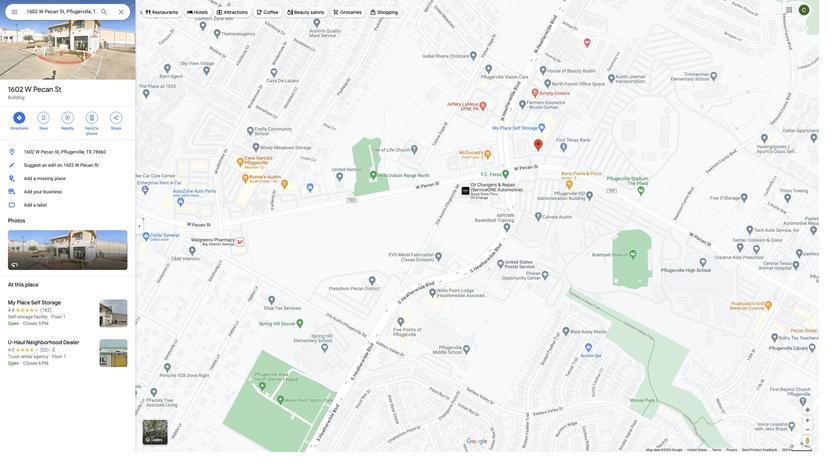 Task type: locate. For each thing, give the bounding box(es) containing it.
hotels button
[[184, 4, 212, 20]]

add a missing place button
[[0, 172, 136, 185]]

closes inside "self-storage facility · floor 1 open ⋅ closes 5 pm"
[[23, 321, 37, 327]]

0 vertical spatial w
[[25, 85, 32, 94]]

st inside button
[[94, 163, 99, 168]]

your
[[33, 189, 42, 195]]

closes
[[23, 321, 37, 327], [23, 361, 37, 366]]

closes down storage
[[23, 321, 37, 327]]

1 add from the top
[[24, 176, 32, 181]]

at
[[8, 282, 14, 289]]

dealer
[[63, 340, 79, 346]]

google
[[673, 449, 683, 452]]

add inside "button"
[[24, 176, 32, 181]]

1602 w pecan st, pflugerville, tx 78660 button
[[0, 145, 136, 159]]

1 vertical spatial w
[[36, 149, 40, 155]]

⋅ inside "self-storage facility · floor 1 open ⋅ closes 5 pm"
[[20, 321, 22, 327]]

send inside "button"
[[743, 449, 750, 452]]

1 vertical spatial open
[[8, 361, 19, 366]]

a for label
[[33, 203, 36, 208]]

footer inside "google maps" element
[[647, 448, 783, 453]]

0 vertical spatial pecan
[[33, 85, 53, 94]]

layers
[[152, 439, 162, 443]]

floor down '$'
[[52, 354, 62, 360]]


[[113, 114, 119, 122]]

add your business
[[24, 189, 62, 195]]

shopping
[[378, 9, 398, 15]]

floor for dealer
[[52, 354, 62, 360]]

⋅
[[20, 321, 22, 327], [20, 361, 22, 366]]

1 vertical spatial add
[[24, 189, 32, 195]]

zoom out image
[[806, 428, 811, 433]]

1 vertical spatial pecan
[[41, 149, 54, 155]]

· down the "(182)"
[[49, 315, 50, 320]]

google maps element
[[0, 0, 820, 453]]

0 vertical spatial closes
[[23, 321, 37, 327]]


[[16, 114, 22, 122]]

0 horizontal spatial w
[[25, 85, 32, 94]]

0 vertical spatial open
[[8, 321, 19, 327]]

2 vertical spatial 1602
[[63, 163, 74, 168]]

place inside "button"
[[54, 176, 66, 181]]

0 vertical spatial send
[[85, 126, 94, 131]]

1 horizontal spatial 1602
[[24, 149, 34, 155]]

terms
[[713, 449, 722, 452]]

1602 up suggest
[[24, 149, 34, 155]]

⋅ down rental
[[20, 361, 22, 366]]

edit
[[48, 163, 56, 168]]

4.4
[[8, 308, 14, 313]]

ft
[[789, 449, 791, 452]]

1602 right on
[[63, 163, 74, 168]]

1 a from the top
[[33, 176, 36, 181]]

add down suggest
[[24, 176, 32, 181]]

closes for self
[[23, 321, 37, 327]]

send inside send to phone
[[85, 126, 94, 131]]

4.4 stars 182 reviews image
[[8, 307, 51, 314]]

footer containing map data ©2023 google
[[647, 448, 783, 453]]

· left "price: inexpensive" image
[[50, 348, 51, 353]]

1 horizontal spatial send
[[743, 449, 750, 452]]

floor inside truck rental agency · floor 1 open ⋅ closes 6 pm
[[52, 354, 62, 360]]

data
[[654, 449, 661, 452]]

1602 w pecan st, pflugerville, tx 78660
[[24, 149, 106, 155]]

open
[[8, 321, 19, 327], [8, 361, 19, 366]]

send up phone
[[85, 126, 94, 131]]

1 horizontal spatial place
[[54, 176, 66, 181]]


[[89, 114, 95, 122]]

a inside "button"
[[33, 176, 36, 181]]

place down on
[[54, 176, 66, 181]]

1 vertical spatial st
[[94, 163, 99, 168]]

2 vertical spatial ·
[[50, 354, 51, 360]]

0 vertical spatial a
[[33, 176, 36, 181]]

st
[[55, 85, 61, 94], [94, 163, 99, 168]]

2 horizontal spatial 1602
[[63, 163, 74, 168]]

truck rental agency · floor 1 open ⋅ closes 6 pm
[[8, 354, 66, 366]]

footer
[[647, 448, 783, 453]]

1 vertical spatial send
[[743, 449, 750, 452]]

shopping button
[[368, 4, 402, 20]]

0 vertical spatial 1602
[[8, 85, 23, 94]]

none field inside 1602 w pecan st, pflugerville, tx 78660 field
[[27, 8, 95, 16]]

2 closes from the top
[[23, 361, 37, 366]]

⋅ inside truck rental agency · floor 1 open ⋅ closes 6 pm
[[20, 361, 22, 366]]

2 open from the top
[[8, 361, 19, 366]]

1602 inside 1602 w pecan st building
[[8, 85, 23, 94]]

facility
[[34, 315, 48, 320]]

None field
[[27, 8, 95, 16]]

1 vertical spatial closes
[[23, 361, 37, 366]]

1 open from the top
[[8, 321, 19, 327]]

send left product in the bottom right of the page
[[743, 449, 750, 452]]

 search field
[[5, 4, 130, 21]]

2 add from the top
[[24, 189, 32, 195]]

pecan left st,
[[41, 149, 54, 155]]

1 horizontal spatial w
[[36, 149, 40, 155]]

add inside button
[[24, 203, 32, 208]]

a left label
[[33, 203, 36, 208]]

open inside "self-storage facility · floor 1 open ⋅ closes 5 pm"
[[8, 321, 19, 327]]

closes inside truck rental agency · floor 1 open ⋅ closes 6 pm
[[23, 361, 37, 366]]

a for missing
[[33, 176, 36, 181]]

add a label button
[[0, 199, 136, 212]]

add left your
[[24, 189, 32, 195]]

storage
[[17, 315, 33, 320]]

add a missing place
[[24, 176, 66, 181]]

1 vertical spatial 1
[[64, 354, 66, 360]]

st inside 1602 w pecan st building
[[55, 85, 61, 94]]

floor for storage
[[51, 315, 62, 320]]

groceries
[[340, 9, 362, 15]]

pecan down "tx"
[[80, 163, 93, 168]]

1 down dealer
[[64, 354, 66, 360]]

st,
[[55, 149, 60, 155]]

1602 W Pecan St, Pflugerville, TX 78660 field
[[5, 4, 130, 20]]

open down self-
[[8, 321, 19, 327]]

1602 up building on the top
[[8, 85, 23, 94]]

place right this
[[25, 282, 38, 289]]

united states button
[[688, 448, 708, 453]]

google account: christina overa  
(christinaovera9@gmail.com) image
[[800, 5, 810, 15]]

1 vertical spatial floor
[[52, 354, 62, 360]]

· inside truck rental agency · floor 1 open ⋅ closes 6 pm
[[50, 354, 51, 360]]

a left missing
[[33, 176, 36, 181]]

map
[[647, 449, 653, 452]]

tx
[[86, 149, 92, 155]]

coffee
[[264, 9, 279, 15]]

1 inside truck rental agency · floor 1 open ⋅ closes 6 pm
[[64, 354, 66, 360]]

1 right facility at bottom left
[[63, 315, 66, 320]]

price: inexpensive image
[[52, 348, 55, 353]]

1 vertical spatial place
[[25, 282, 38, 289]]

pecan
[[33, 85, 53, 94], [41, 149, 54, 155], [80, 163, 93, 168]]

1 ⋅ from the top
[[20, 321, 22, 327]]

add left label
[[24, 203, 32, 208]]

suggest
[[24, 163, 41, 168]]

0 vertical spatial floor
[[51, 315, 62, 320]]

1 vertical spatial 1602
[[24, 149, 34, 155]]

0 horizontal spatial send
[[85, 126, 94, 131]]

0 vertical spatial add
[[24, 176, 32, 181]]

restaurants
[[152, 9, 178, 15]]

5 pm
[[38, 321, 49, 327]]

pecan up 
[[33, 85, 53, 94]]

show your location image
[[806, 408, 811, 414]]

2 vertical spatial add
[[24, 203, 32, 208]]

open inside truck rental agency · floor 1 open ⋅ closes 6 pm
[[8, 361, 19, 366]]

2 ⋅ from the top
[[20, 361, 22, 366]]

1 horizontal spatial st
[[94, 163, 99, 168]]

send for send product feedback
[[743, 449, 750, 452]]

a inside button
[[33, 203, 36, 208]]

add
[[24, 176, 32, 181], [24, 189, 32, 195], [24, 203, 32, 208]]

add for add a label
[[24, 203, 32, 208]]

0 vertical spatial ⋅
[[20, 321, 22, 327]]

open for u-
[[8, 361, 19, 366]]

0 horizontal spatial st
[[55, 85, 61, 94]]

2 a from the top
[[33, 203, 36, 208]]

pecan inside 1602 w pecan st building
[[33, 85, 53, 94]]


[[41, 114, 47, 122]]

attractions button
[[214, 4, 252, 20]]

0 vertical spatial st
[[55, 85, 61, 94]]

place
[[54, 176, 66, 181], [25, 282, 38, 289]]

0 vertical spatial ·
[[49, 315, 50, 320]]

rental
[[21, 354, 32, 360]]

business
[[43, 189, 62, 195]]

· down '· $' at the bottom left of the page
[[50, 354, 51, 360]]

w inside 1602 w pecan st building
[[25, 85, 32, 94]]

zoom in image
[[806, 419, 811, 424]]

0 horizontal spatial place
[[25, 282, 38, 289]]

4.0 stars 22 reviews image
[[8, 347, 49, 354]]

⋅ for place
[[20, 321, 22, 327]]

0 vertical spatial place
[[54, 176, 66, 181]]

2 vertical spatial w
[[75, 163, 79, 168]]

⋅ down storage
[[20, 321, 22, 327]]

floor inside "self-storage facility · floor 1 open ⋅ closes 5 pm"
[[51, 315, 62, 320]]

closes down rental
[[23, 361, 37, 366]]

1 vertical spatial a
[[33, 203, 36, 208]]

0 horizontal spatial 1602
[[8, 85, 23, 94]]

add for add your business
[[24, 189, 32, 195]]

united
[[688, 449, 698, 452]]

open down truck
[[8, 361, 19, 366]]

0 vertical spatial 1
[[63, 315, 66, 320]]

a
[[33, 176, 36, 181], [33, 203, 36, 208]]

1 inside "self-storage facility · floor 1 open ⋅ closes 5 pm"
[[63, 315, 66, 320]]

1 vertical spatial ⋅
[[20, 361, 22, 366]]

3 add from the top
[[24, 203, 32, 208]]

send product feedback
[[743, 449, 778, 452]]

groceries button
[[330, 4, 366, 20]]

photos
[[8, 218, 25, 225]]

share
[[111, 126, 121, 131]]

1 closes from the top
[[23, 321, 37, 327]]

· inside "self-storage facility · floor 1 open ⋅ closes 5 pm"
[[49, 315, 50, 320]]

open for my
[[8, 321, 19, 327]]

floor down the "(182)"
[[51, 315, 62, 320]]

·
[[49, 315, 50, 320], [50, 348, 51, 353], [50, 354, 51, 360]]

1602
[[8, 85, 23, 94], [24, 149, 34, 155], [63, 163, 74, 168]]



Task type: describe. For each thing, give the bounding box(es) containing it.
(22)
[[40, 348, 49, 353]]

add a label
[[24, 203, 47, 208]]

78660
[[93, 149, 106, 155]]

add your business link
[[0, 185, 136, 199]]

beauty salons
[[294, 9, 324, 15]]

label
[[37, 203, 47, 208]]

beauty
[[294, 9, 310, 15]]

send for send to phone
[[85, 126, 94, 131]]

self-
[[8, 315, 17, 320]]

coffee button
[[254, 4, 283, 20]]

· for self
[[49, 315, 50, 320]]


[[11, 7, 19, 17]]

self
[[31, 300, 41, 307]]

place
[[17, 300, 30, 307]]

actions for 1602 w pecan st region
[[0, 107, 136, 140]]

200
[[783, 449, 788, 452]]

200 ft
[[783, 449, 791, 452]]

feedback
[[763, 449, 778, 452]]

missing
[[37, 176, 53, 181]]

1 vertical spatial ·
[[50, 348, 51, 353]]

⋅ for haul
[[20, 361, 22, 366]]

restaurants button
[[143, 4, 182, 20]]

terms button
[[713, 448, 722, 453]]

1 for dealer
[[64, 354, 66, 360]]

show street view coverage image
[[804, 436, 813, 446]]

1602 w pecan st building
[[8, 85, 61, 100]]

building
[[8, 95, 25, 100]]

united states
[[688, 449, 708, 452]]

©2023
[[662, 449, 672, 452]]

w for st
[[25, 85, 32, 94]]

on
[[57, 163, 62, 168]]

send product feedback button
[[743, 448, 778, 453]]


[[65, 114, 71, 122]]

beauty salons button
[[285, 4, 328, 20]]

1 for storage
[[63, 315, 66, 320]]

salons
[[311, 9, 324, 15]]

(182)
[[40, 308, 51, 313]]

1602 for st
[[8, 85, 23, 94]]

pflugerville,
[[61, 149, 85, 155]]

my place self storage
[[8, 300, 61, 307]]

1602 for st,
[[24, 149, 34, 155]]

to
[[95, 126, 99, 131]]

phone
[[86, 132, 97, 136]]

map data ©2023 google
[[647, 449, 683, 452]]

· for neighborhood
[[50, 354, 51, 360]]

states
[[698, 449, 708, 452]]

storage
[[42, 300, 61, 307]]

w for st,
[[36, 149, 40, 155]]

privacy button
[[727, 448, 738, 453]]

pecan for st
[[33, 85, 53, 94]]

suggest an edit on 1602 w pecan st
[[24, 163, 99, 168]]

an
[[42, 163, 47, 168]]

neighborhood
[[26, 340, 62, 346]]

my
[[8, 300, 16, 307]]

1602 w pecan st main content
[[0, 0, 136, 453]]

u-
[[8, 340, 14, 346]]

closes for neighborhood
[[23, 361, 37, 366]]

6 pm
[[38, 361, 49, 366]]

nearby
[[61, 126, 74, 131]]

agency
[[34, 354, 48, 360]]

2 horizontal spatial w
[[75, 163, 79, 168]]

hotels
[[194, 9, 208, 15]]

4.0
[[8, 348, 14, 353]]

add for add a missing place
[[24, 176, 32, 181]]

collapse side panel image
[[136, 223, 143, 230]]

at this place
[[8, 282, 38, 289]]

haul
[[14, 340, 25, 346]]

 button
[[5, 4, 24, 21]]

privacy
[[727, 449, 738, 452]]

u-haul neighborhood dealer
[[8, 340, 79, 346]]

send to phone
[[85, 126, 99, 136]]

pecan for st,
[[41, 149, 54, 155]]

suggest an edit on 1602 w pecan st button
[[0, 159, 136, 172]]

$
[[52, 348, 55, 353]]

product
[[751, 449, 763, 452]]

2 vertical spatial pecan
[[80, 163, 93, 168]]

save
[[39, 126, 48, 131]]

attractions
[[224, 9, 248, 15]]

directions
[[10, 126, 28, 131]]

200 ft button
[[783, 449, 813, 452]]

self-storage facility · floor 1 open ⋅ closes 5 pm
[[8, 315, 66, 327]]

· $
[[50, 348, 55, 353]]



Task type: vqa. For each thing, say whether or not it's contained in the screenshot.


